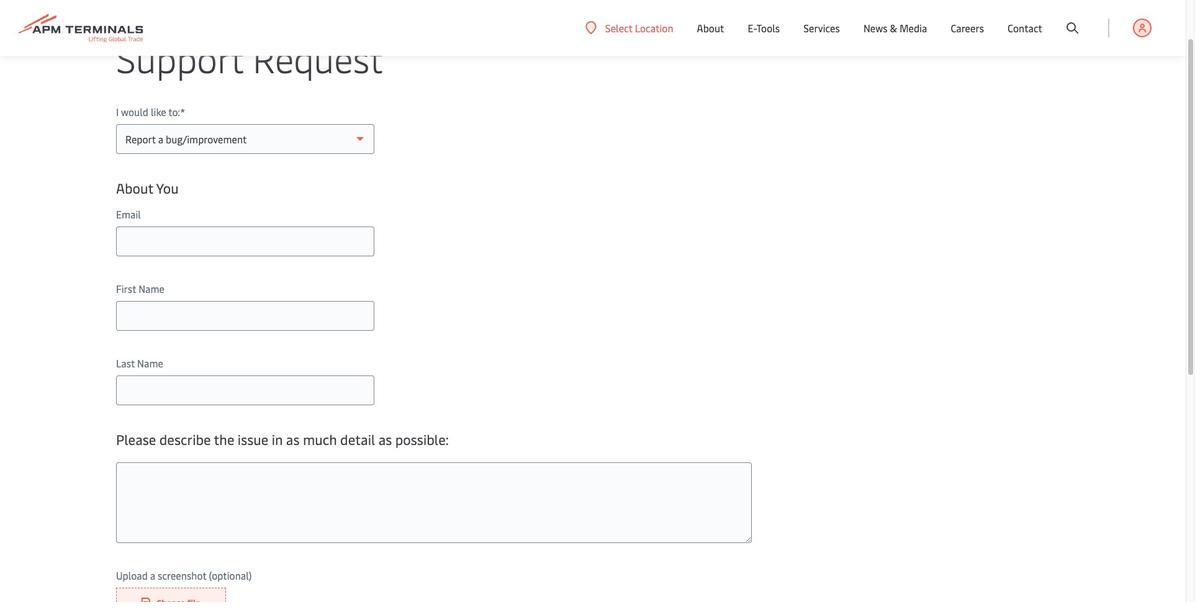 Task type: locate. For each thing, give the bounding box(es) containing it.
about left 'e-'
[[697, 21, 725, 35]]

name
[[139, 282, 165, 296], [137, 357, 163, 370]]

name right first
[[139, 282, 165, 296]]

name right last
[[137, 357, 163, 370]]

careers
[[951, 21, 985, 35]]

detail
[[341, 431, 375, 449]]

you
[[156, 179, 179, 198]]

e-
[[748, 21, 757, 35]]

select
[[606, 21, 633, 34]]

last name
[[116, 357, 163, 370]]

as
[[286, 431, 300, 449], [379, 431, 392, 449]]

last
[[116, 357, 135, 370]]

(optional)
[[209, 569, 252, 583]]

services
[[804, 21, 841, 35]]

to:
[[169, 105, 180, 119]]

support request
[[116, 34, 383, 83]]

0 horizontal spatial about
[[116, 179, 153, 198]]

news & media
[[864, 21, 928, 35]]

contact button
[[1008, 0, 1043, 56]]

describe
[[160, 431, 211, 449]]

news
[[864, 21, 888, 35]]

careers button
[[951, 0, 985, 56]]

1 vertical spatial name
[[137, 357, 163, 370]]

0 vertical spatial about
[[697, 21, 725, 35]]

the
[[214, 431, 235, 449]]

e-tools button
[[748, 0, 780, 56]]

about up email at left
[[116, 179, 153, 198]]

1 vertical spatial about
[[116, 179, 153, 198]]

about
[[697, 21, 725, 35], [116, 179, 153, 198]]

0 horizontal spatial as
[[286, 431, 300, 449]]

Last Name text field
[[116, 376, 375, 406]]

location
[[635, 21, 674, 34]]

1 horizontal spatial as
[[379, 431, 392, 449]]

would
[[121, 105, 149, 119]]

1 horizontal spatial about
[[697, 21, 725, 35]]

as right the "detail"
[[379, 431, 392, 449]]

like
[[151, 105, 166, 119]]

news & media button
[[864, 0, 928, 56]]

&
[[891, 21, 898, 35]]

tools
[[757, 21, 780, 35]]

first name
[[116, 282, 165, 296]]

as right in
[[286, 431, 300, 449]]

about you
[[116, 179, 179, 198]]

0 vertical spatial name
[[139, 282, 165, 296]]

in
[[272, 431, 283, 449]]

a
[[150, 569, 155, 583]]

name for first name
[[139, 282, 165, 296]]

name for last name
[[137, 357, 163, 370]]

None text field
[[116, 463, 752, 544]]



Task type: vqa. For each thing, say whether or not it's contained in the screenshot.
would
yes



Task type: describe. For each thing, give the bounding box(es) containing it.
email
[[116, 208, 141, 221]]

about for about
[[697, 21, 725, 35]]

request
[[253, 34, 383, 83]]

possible:
[[396, 431, 449, 449]]

please
[[116, 431, 156, 449]]

select location
[[606, 21, 674, 34]]

contact
[[1008, 21, 1043, 35]]

screenshot
[[158, 569, 207, 583]]

First Name text field
[[116, 301, 375, 331]]

upload a screenshot (optional)
[[116, 569, 252, 583]]

services button
[[804, 0, 841, 56]]

e-tools
[[748, 21, 780, 35]]

support
[[116, 34, 244, 83]]

upload
[[116, 569, 148, 583]]

please describe the issue in as much detail as possible:
[[116, 431, 449, 449]]

Email text field
[[116, 227, 375, 257]]

issue
[[238, 431, 269, 449]]

about for about you
[[116, 179, 153, 198]]

about button
[[697, 0, 725, 56]]

much
[[303, 431, 337, 449]]

i would like to:
[[116, 105, 180, 119]]

i
[[116, 105, 119, 119]]

1 as from the left
[[286, 431, 300, 449]]

first
[[116, 282, 136, 296]]

select location button
[[586, 21, 674, 34]]

media
[[900, 21, 928, 35]]

2 as from the left
[[379, 431, 392, 449]]



